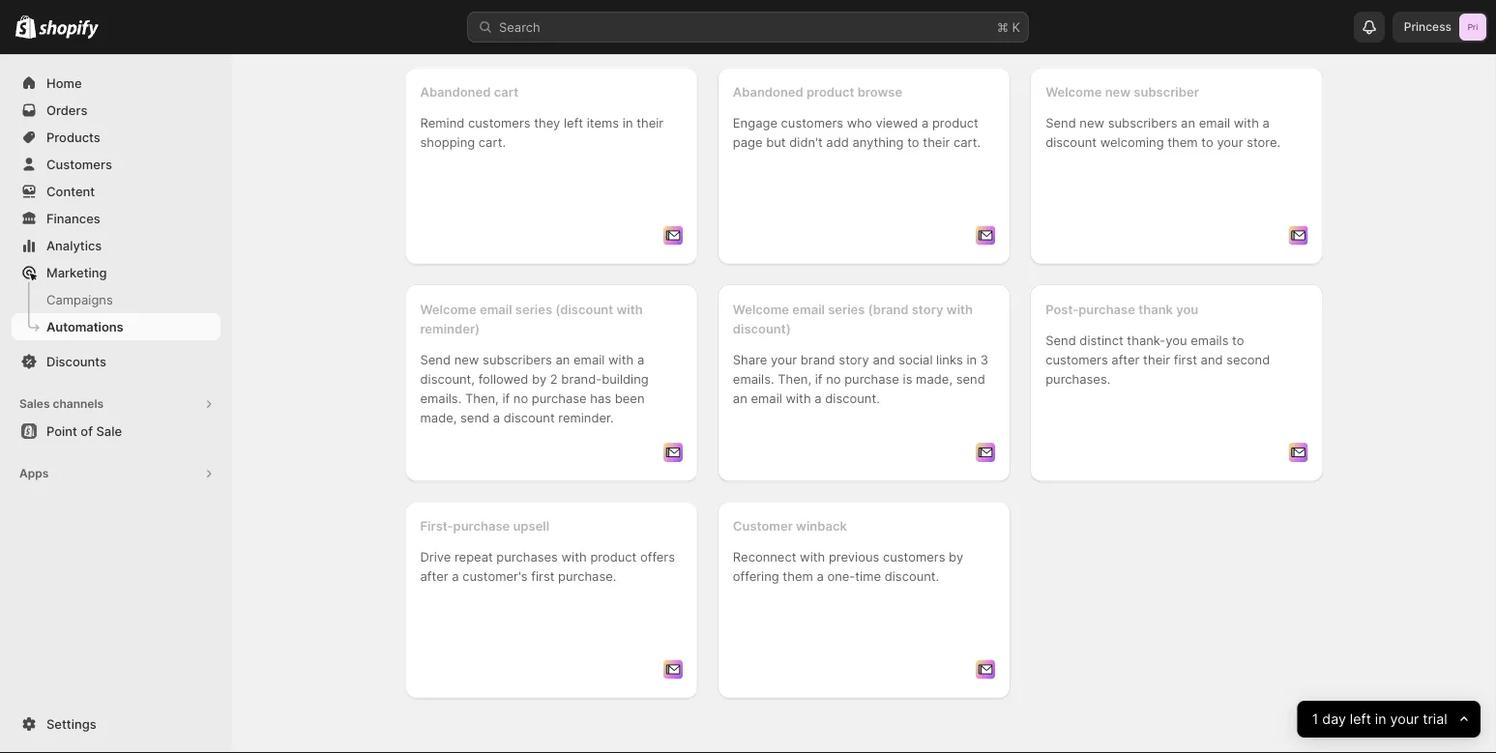 Task type: vqa. For each thing, say whether or not it's contained in the screenshot.
text field
no



Task type: describe. For each thing, give the bounding box(es) containing it.
campaigns
[[46, 292, 113, 307]]

finances
[[46, 211, 100, 226]]

marketing
[[46, 265, 107, 280]]

discounts
[[46, 354, 106, 369]]

automations
[[46, 319, 123, 334]]

your
[[1391, 711, 1420, 728]]

orders
[[46, 103, 88, 118]]

sales
[[19, 397, 50, 411]]

settings link
[[12, 711, 221, 738]]

apps button
[[12, 460, 221, 488]]

home link
[[12, 70, 221, 97]]

search
[[499, 19, 541, 34]]

1 day left in your trial button
[[1298, 701, 1481, 738]]

sales channels
[[19, 397, 104, 411]]

1
[[1313, 711, 1319, 728]]

products link
[[12, 124, 221, 151]]

point of sale link
[[12, 418, 221, 445]]

home
[[46, 75, 82, 90]]

point of sale
[[46, 424, 122, 439]]

left
[[1351, 711, 1372, 728]]

content
[[46, 184, 95, 199]]

customers link
[[12, 151, 221, 178]]

automations link
[[12, 313, 221, 341]]

1 horizontal spatial shopify image
[[39, 20, 99, 39]]

sales channels button
[[12, 391, 221, 418]]

0 horizontal spatial shopify image
[[15, 15, 36, 38]]

point
[[46, 424, 77, 439]]



Task type: locate. For each thing, give the bounding box(es) containing it.
1 day left in your trial
[[1313, 711, 1448, 728]]

customers
[[46, 157, 112, 172]]

princess
[[1404, 20, 1452, 34]]

discounts link
[[12, 348, 221, 375]]

trial
[[1424, 711, 1448, 728]]

orders link
[[12, 97, 221, 124]]

products
[[46, 130, 100, 145]]

of
[[81, 424, 93, 439]]

in
[[1376, 711, 1387, 728]]

day
[[1323, 711, 1347, 728]]

finances link
[[12, 205, 221, 232]]

analytics link
[[12, 232, 221, 259]]

sale
[[96, 424, 122, 439]]

content link
[[12, 178, 221, 205]]

settings
[[46, 717, 96, 732]]

k
[[1012, 19, 1021, 34]]

point of sale button
[[0, 418, 232, 445]]

apps
[[19, 467, 49, 481]]

⌘
[[997, 19, 1009, 34]]

channels
[[53, 397, 104, 411]]

campaigns link
[[12, 286, 221, 313]]

princess image
[[1460, 14, 1487, 41]]

analytics
[[46, 238, 102, 253]]

marketing link
[[12, 259, 221, 286]]

shopify image
[[15, 15, 36, 38], [39, 20, 99, 39]]

⌘ k
[[997, 19, 1021, 34]]



